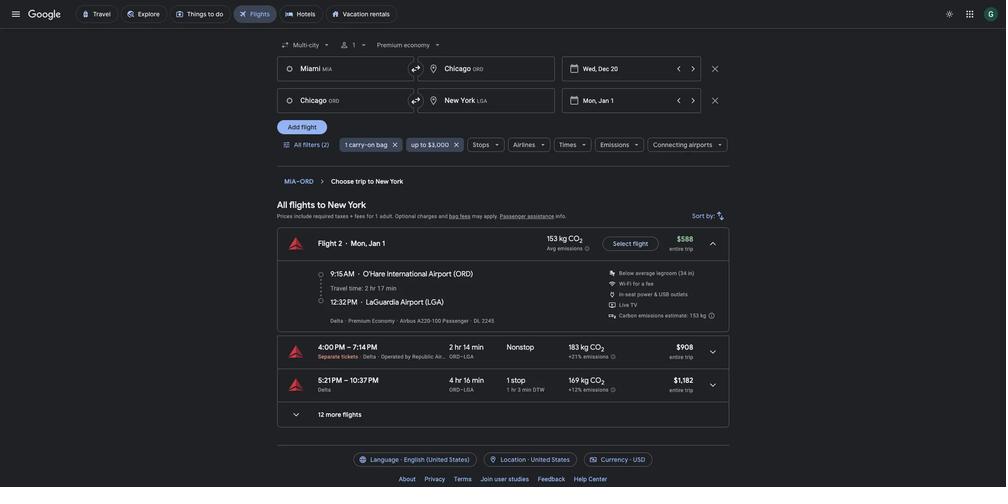 Task type: locate. For each thing, give the bounding box(es) containing it.
choose trip to new york
[[331, 178, 404, 186]]

flights up include
[[289, 200, 315, 211]]

all for all filters (2)
[[294, 141, 301, 149]]

1 departure text field from the top
[[584, 57, 671, 81]]

kg inside 169 kg co 2
[[581, 376, 589, 385]]

0 vertical spatial (
[[454, 270, 456, 279]]

emissions for 169
[[584, 387, 609, 393]]

0 vertical spatial departure text field
[[584, 57, 671, 81]]

new up taxes
[[328, 200, 346, 211]]

separate
[[318, 354, 340, 360]]

0 horizontal spatial passenger
[[443, 318, 469, 324]]

1 horizontal spatial fees
[[460, 213, 471, 220]]

 image
[[471, 318, 472, 324]]

ord
[[300, 178, 314, 186], [456, 270, 471, 279], [450, 354, 461, 360], [450, 387, 461, 393]]

nonstop flight. element
[[507, 343, 535, 353]]

1 horizontal spatial bag
[[450, 213, 459, 220]]

fees left may
[[460, 213, 471, 220]]

outlets
[[671, 292, 689, 298]]

0 vertical spatial entire
[[670, 246, 684, 252]]

2 vertical spatial delta
[[318, 387, 331, 393]]

min right 17
[[386, 285, 397, 292]]

entire inside $908 entire trip
[[670, 354, 684, 361]]

emissions
[[601, 141, 630, 149]]

operated by republic airways-dl connection-dl shuttle
[[381, 354, 520, 360]]

1 horizontal spatial  image
[[378, 354, 380, 360]]

lga inside 2 hr 14 min ord – lga
[[464, 354, 474, 360]]

3
[[518, 387, 521, 393]]

flight inside 'main content'
[[633, 240, 649, 248]]

kg up +12% emissions
[[581, 376, 589, 385]]

0 horizontal spatial to
[[317, 200, 326, 211]]

1 horizontal spatial 153
[[690, 313, 700, 319]]

layover (1 of 1) is a 1 hr 3 min layover at detroit metropolitan wayne county airport in detroit. element
[[507, 387, 565, 394]]

co inside the 153 kg co 2
[[569, 235, 580, 244]]

1 horizontal spatial )
[[471, 270, 473, 279]]

co for 183
[[591, 343, 602, 352]]

hr inside 2 hr 14 min ord – lga
[[455, 343, 462, 352]]

airport
[[429, 270, 452, 279], [401, 298, 424, 307]]

0 vertical spatial co
[[569, 235, 580, 244]]

join user studies
[[481, 476, 530, 483]]

min inside 1 stop 1 hr 3 min dtw
[[523, 387, 532, 393]]

flight
[[301, 123, 317, 131], [633, 240, 649, 248]]

emissions down the 153 kg co 2
[[558, 245, 583, 252]]

feedback
[[538, 476, 566, 483]]

2 departure text field from the top
[[584, 89, 671, 113]]

– down 16
[[461, 387, 464, 393]]

0 horizontal spatial all
[[277, 200, 288, 211]]

$588 entire trip
[[670, 235, 694, 252]]

filters
[[303, 141, 320, 149]]

entire inside $588 entire trip
[[670, 246, 684, 252]]

passenger right 100
[[443, 318, 469, 324]]

airport up airbus
[[401, 298, 424, 307]]

2 up the operated by republic airways-dl connection-dl shuttle
[[450, 343, 453, 352]]

total duration 4 hr 16 min. element
[[450, 376, 507, 387]]

min right 3 at the right of the page
[[523, 387, 532, 393]]

delta down 5:21 pm text box
[[318, 387, 331, 393]]

hr
[[370, 285, 376, 292], [455, 343, 462, 352], [456, 376, 462, 385], [512, 387, 517, 393]]

fee
[[646, 281, 654, 287]]

shuttle
[[502, 354, 520, 360]]

language
[[371, 456, 399, 464]]

2 vertical spatial entire
[[670, 388, 684, 394]]

co up avg emissions
[[569, 235, 580, 244]]

to up required
[[317, 200, 326, 211]]

to right choose
[[368, 178, 374, 186]]

below average legroom (34 in)
[[620, 270, 695, 277]]

2 up +12% emissions
[[602, 379, 605, 387]]

1 horizontal spatial to
[[368, 178, 374, 186]]

–
[[296, 178, 300, 186], [347, 343, 351, 352], [461, 354, 464, 360], [344, 376, 349, 385], [461, 387, 464, 393]]

delta
[[331, 318, 344, 324], [363, 354, 376, 360], [318, 387, 331, 393]]

emissions for 153
[[558, 245, 583, 252]]

None field
[[277, 37, 335, 53], [374, 37, 446, 53], [277, 37, 335, 53], [374, 37, 446, 53]]

588 US dollars text field
[[678, 235, 694, 244]]

1 entire from the top
[[670, 246, 684, 252]]

Departure time: 4:00 PM. text field
[[318, 343, 345, 352]]

new
[[376, 178, 389, 186], [328, 200, 346, 211]]

dl left 2245
[[474, 318, 481, 324]]

flight
[[318, 239, 337, 248]]

– for 10:37 pm
[[344, 376, 349, 385]]

entire inside $1,182 entire trip
[[670, 388, 684, 394]]

1 vertical spatial all
[[277, 200, 288, 211]]

dl left connection-
[[457, 354, 463, 360]]

all left the filters
[[294, 141, 301, 149]]

mia
[[284, 178, 296, 186]]

connecting airports
[[654, 141, 713, 149]]

1 vertical spatial 153
[[690, 313, 700, 319]]

0 vertical spatial to
[[421, 141, 427, 149]]

0 horizontal spatial airport
[[401, 298, 424, 307]]

premium economy
[[349, 318, 395, 324]]

None text field
[[418, 57, 555, 81], [418, 88, 555, 113], [418, 57, 555, 81], [418, 88, 555, 113]]

2 vertical spatial co
[[591, 376, 602, 385]]

all filters (2) button
[[277, 134, 336, 156]]

dl
[[474, 318, 481, 324], [457, 354, 463, 360], [494, 354, 501, 360]]

0 vertical spatial all
[[294, 141, 301, 149]]

1 vertical spatial entire
[[670, 354, 684, 361]]

avg emissions
[[547, 245, 583, 252]]

1 horizontal spatial (
[[454, 270, 456, 279]]

trip inside $908 entire trip
[[686, 354, 694, 361]]

entire down $908
[[670, 354, 684, 361]]

0 horizontal spatial for
[[367, 213, 374, 220]]

– for 7:14 pm
[[347, 343, 351, 352]]

lga inside 4 hr 16 min ord – lga
[[464, 387, 474, 393]]

tickets
[[342, 354, 358, 360]]

flight details. leaves o'hare international airport at 5:21 pm on monday, january 1 and arrives at laguardia airport at 10:37 pm on monday, january 1. image
[[703, 375, 724, 396]]

12
[[318, 411, 325, 419]]

2 vertical spatial lga
[[464, 387, 474, 393]]

emissions down 169 kg co 2 at the right of page
[[584, 387, 609, 393]]

1 stop flight. element
[[507, 376, 526, 387]]

0 vertical spatial new
[[376, 178, 389, 186]]

0 vertical spatial 153
[[547, 235, 558, 244]]

ord inside 4 hr 16 min ord – lga
[[450, 387, 461, 393]]

2 up avg emissions
[[580, 238, 583, 245]]

flights right more
[[343, 411, 362, 419]]

0 horizontal spatial bag
[[377, 141, 388, 149]]

1 horizontal spatial flights
[[343, 411, 362, 419]]

0 vertical spatial york
[[390, 178, 404, 186]]

flight inside search box
[[301, 123, 317, 131]]

required
[[314, 213, 334, 220]]

trip down $908
[[686, 354, 694, 361]]

1 vertical spatial departure text field
[[584, 89, 671, 113]]

all inside all flights to new york 'main content'
[[277, 200, 288, 211]]

0 vertical spatial flights
[[289, 200, 315, 211]]

2 right time: on the bottom left of the page
[[365, 285, 369, 292]]

all up 'prices'
[[277, 200, 288, 211]]

1 vertical spatial passenger
[[443, 318, 469, 324]]

– up tickets
[[347, 343, 351, 352]]

co for 169
[[591, 376, 602, 385]]

 image left 'operated'
[[378, 354, 380, 360]]

+21% emissions
[[569, 354, 609, 360]]

min up connection-
[[472, 343, 484, 352]]

english
[[404, 456, 425, 464]]

– inside 2 hr 14 min ord – lga
[[461, 354, 464, 360]]

908 US dollars text field
[[677, 343, 694, 352]]

1 horizontal spatial york
[[390, 178, 404, 186]]

remove flight from chicago to new york on mon, jan 1 image
[[710, 95, 721, 106]]

ord for 4
[[450, 387, 461, 393]]

169 kg co 2
[[569, 376, 605, 387]]

None search field
[[277, 34, 730, 167]]

2 horizontal spatial to
[[421, 141, 427, 149]]

+12% emissions
[[569, 387, 609, 393]]

emissions down 183 kg co 2
[[584, 354, 609, 360]]

0 vertical spatial  image
[[345, 318, 347, 324]]

trip for $588
[[686, 246, 694, 252]]

laguardia airport ( lga )
[[366, 298, 444, 307]]

0 horizontal spatial flight
[[301, 123, 317, 131]]

hr left 14 on the left bottom of the page
[[455, 343, 462, 352]]

2 up "+21% emissions"
[[602, 346, 605, 354]]

0 horizontal spatial york
[[348, 200, 366, 211]]

co for 153
[[569, 235, 580, 244]]

Arrival time: 10:37 PM. text field
[[350, 376, 379, 385]]

0 vertical spatial passenger
[[500, 213, 526, 220]]

privacy link
[[421, 472, 450, 486]]

dl left shuttle
[[494, 354, 501, 360]]

– down 14 on the left bottom of the page
[[461, 354, 464, 360]]

kg
[[560, 235, 567, 244], [701, 313, 707, 319], [581, 343, 589, 352], [581, 376, 589, 385]]

1 horizontal spatial passenger
[[500, 213, 526, 220]]

bag inside 1 carry-on bag popup button
[[377, 141, 388, 149]]

times
[[560, 141, 577, 149]]

york up +
[[348, 200, 366, 211]]

lga down 14 on the left bottom of the page
[[464, 354, 474, 360]]

1 vertical spatial flights
[[343, 411, 362, 419]]

1 vertical spatial for
[[633, 281, 641, 287]]

+12%
[[569, 387, 582, 393]]

york for choose trip to new york
[[390, 178, 404, 186]]

flight right 'add'
[[301, 123, 317, 131]]

1 horizontal spatial new
[[376, 178, 389, 186]]

flights
[[289, 200, 315, 211], [343, 411, 362, 419]]

swap origin and destination. image
[[411, 95, 422, 106]]

sort
[[693, 212, 705, 220]]

1 vertical spatial bag
[[450, 213, 459, 220]]

0 horizontal spatial (
[[425, 298, 428, 307]]

kg up avg emissions
[[560, 235, 567, 244]]

183 kg co 2
[[569, 343, 605, 354]]

legroom
[[657, 270, 678, 277]]

co up +12% emissions
[[591, 376, 602, 385]]

1 vertical spatial )
[[442, 298, 444, 307]]

fees
[[355, 213, 366, 220], [460, 213, 471, 220]]

 image left premium
[[345, 318, 347, 324]]

– inside 5:21 pm – 10:37 pm delta
[[344, 376, 349, 385]]

– up all flights to new york
[[296, 178, 300, 186]]

mia – ord
[[284, 178, 314, 186]]

entire for $588
[[670, 246, 684, 252]]

(34
[[679, 270, 687, 277]]

up to $3,000 button
[[406, 134, 464, 156]]

2 entire from the top
[[670, 354, 684, 361]]

lga for 2 hr 14 min
[[464, 354, 474, 360]]

up
[[412, 141, 419, 149]]

trip down 588 us dollars text field
[[686, 246, 694, 252]]

states
[[552, 456, 570, 464]]

airport right "international"
[[429, 270, 452, 279]]

1 vertical spatial new
[[328, 200, 346, 211]]

to inside up to $3,000 popup button
[[421, 141, 427, 149]]

stop
[[512, 376, 526, 385]]

– right 5:21 pm
[[344, 376, 349, 385]]

departure text field for remove flight from chicago to new york on mon, jan 1 image
[[584, 89, 671, 113]]

york up optional
[[390, 178, 404, 186]]

 image
[[345, 318, 347, 324], [378, 354, 380, 360]]

entire for $908
[[670, 354, 684, 361]]

ord inside 2 hr 14 min ord – lga
[[450, 354, 461, 360]]

trip inside $588 entire trip
[[686, 246, 694, 252]]

0 vertical spatial for
[[367, 213, 374, 220]]

hr left 17
[[370, 285, 376, 292]]

0 horizontal spatial 153
[[547, 235, 558, 244]]

0 horizontal spatial new
[[328, 200, 346, 211]]

all inside all filters (2) button
[[294, 141, 301, 149]]

153 up avg
[[547, 235, 558, 244]]

bag right on
[[377, 141, 388, 149]]

all flights to new york
[[277, 200, 366, 211]]

12 more flights
[[318, 411, 362, 419]]

3 entire from the top
[[670, 388, 684, 394]]

lga down 16
[[464, 387, 474, 393]]

laguardia
[[366, 298, 399, 307]]

more
[[326, 411, 342, 419]]

lga for 4 hr 16 min
[[464, 387, 474, 393]]

co up "+21% emissions"
[[591, 343, 602, 352]]

passenger right the apply.
[[500, 213, 526, 220]]

trip down the $1,182 text box
[[686, 388, 694, 394]]

1 horizontal spatial dl
[[474, 318, 481, 324]]

connecting
[[654, 141, 688, 149]]

entire down the $1,182 text box
[[670, 388, 684, 394]]

united states
[[531, 456, 570, 464]]

connection-
[[465, 354, 494, 360]]

lga up the 'airbus a220-100 passenger' at the bottom of the page
[[428, 298, 442, 307]]

to
[[421, 141, 427, 149], [368, 178, 374, 186], [317, 200, 326, 211]]

kg inside 183 kg co 2
[[581, 343, 589, 352]]

1 vertical spatial flight
[[633, 240, 649, 248]]

kg up "+21% emissions"
[[581, 343, 589, 352]]

1 carry-on bag button
[[340, 134, 403, 156]]

flight details. leaves o'hare international airport at 4:00 pm on monday, january 1 and arrives at laguardia airport at 7:14 pm on monday, january 1. image
[[703, 342, 724, 363]]

hr right 4
[[456, 376, 462, 385]]

Arrival time: 12:32 PM. text field
[[331, 298, 358, 307]]

emissions button
[[596, 134, 645, 156]]

0 vertical spatial airport
[[429, 270, 452, 279]]

a220-
[[418, 318, 432, 324]]

None text field
[[277, 57, 415, 81], [277, 88, 415, 113], [277, 57, 415, 81], [277, 88, 415, 113]]

0 vertical spatial flight
[[301, 123, 317, 131]]

flight right select
[[633, 240, 649, 248]]

2 vertical spatial to
[[317, 200, 326, 211]]

connecting airports button
[[648, 134, 728, 156]]

help center link
[[570, 472, 612, 486]]

bag right "and"
[[450, 213, 459, 220]]

1 vertical spatial york
[[348, 200, 366, 211]]

1 vertical spatial to
[[368, 178, 374, 186]]

153 right estimate:
[[690, 313, 700, 319]]

hr left 3 at the right of the page
[[512, 387, 517, 393]]

min
[[386, 285, 397, 292], [472, 343, 484, 352], [472, 376, 484, 385], [523, 387, 532, 393]]

seat
[[626, 292, 637, 298]]

Departure text field
[[584, 57, 671, 81], [584, 89, 671, 113]]

jan
[[369, 239, 381, 248]]

select flight
[[614, 240, 649, 248]]

entire down 588 us dollars text field
[[670, 246, 684, 252]]

co inside 169 kg co 2
[[591, 376, 602, 385]]

carbon emissions estimate: 153 kilograms element
[[620, 313, 707, 319]]

carry-
[[349, 141, 368, 149]]

help
[[574, 476, 588, 483]]

add flight
[[288, 123, 317, 131]]

fi
[[628, 281, 632, 287]]

for left 'a'
[[633, 281, 641, 287]]

states)
[[450, 456, 470, 464]]

leaves o'hare international airport at 5:21 pm on monday, january 1 and arrives at laguardia airport at 10:37 pm on monday, january 1. element
[[318, 376, 379, 385]]

1 horizontal spatial flight
[[633, 240, 649, 248]]

to right up
[[421, 141, 427, 149]]

1 horizontal spatial all
[[294, 141, 301, 149]]

new up adult.
[[376, 178, 389, 186]]

co inside 183 kg co 2
[[591, 343, 602, 352]]

new for flights
[[328, 200, 346, 211]]

1 inside "popup button"
[[353, 42, 356, 49]]

153
[[547, 235, 558, 244], [690, 313, 700, 319]]

sort by:
[[693, 212, 716, 220]]

Departure time: 5:21 PM. text field
[[318, 376, 342, 385]]

average
[[636, 270, 656, 277]]

delta down 7:14 pm
[[363, 354, 376, 360]]

0 horizontal spatial fees
[[355, 213, 366, 220]]

trip inside $1,182 entire trip
[[686, 388, 694, 394]]

in-
[[620, 292, 626, 298]]

1 vertical spatial lga
[[464, 354, 474, 360]]

1 vertical spatial co
[[591, 343, 602, 352]]

min right 16
[[472, 376, 484, 385]]

fees right +
[[355, 213, 366, 220]]

entire for $1,182
[[670, 388, 684, 394]]

kg inside the 153 kg co 2
[[560, 235, 567, 244]]

for left adult.
[[367, 213, 374, 220]]

optional
[[395, 213, 416, 220]]

1 horizontal spatial airport
[[429, 270, 452, 279]]

2 inside 169 kg co 2
[[602, 379, 605, 387]]

wi-fi for a fee
[[620, 281, 654, 287]]

delta down 12:32 pm
[[331, 318, 344, 324]]

0 vertical spatial bag
[[377, 141, 388, 149]]



Task type: describe. For each thing, give the bounding box(es) containing it.
0 vertical spatial )
[[471, 270, 473, 279]]

9:15 am
[[331, 270, 355, 279]]

none search field containing add flight
[[277, 34, 730, 167]]

flight for add flight
[[301, 123, 317, 131]]

169
[[569, 376, 580, 385]]

international
[[387, 270, 428, 279]]

2 fees from the left
[[460, 213, 471, 220]]

united
[[531, 456, 551, 464]]

studies
[[509, 476, 530, 483]]

– for ord
[[296, 178, 300, 186]]

14
[[464, 343, 471, 352]]

airports
[[690, 141, 713, 149]]

about
[[399, 476, 416, 483]]

153 kg co 2
[[547, 235, 583, 245]]

airlines
[[514, 141, 536, 149]]

english (united states)
[[404, 456, 470, 464]]

below
[[620, 270, 635, 277]]

1 vertical spatial  image
[[378, 354, 380, 360]]

location
[[501, 456, 526, 464]]

dl 2245
[[474, 318, 495, 324]]

hr inside 1 stop 1 hr 3 min dtw
[[512, 387, 517, 393]]

apply.
[[484, 213, 499, 220]]

usb
[[660, 292, 670, 298]]

travel time: 2 hr 17 min
[[331, 285, 397, 292]]

2 horizontal spatial dl
[[494, 354, 501, 360]]

7:14 pm
[[353, 343, 378, 352]]

power
[[638, 292, 653, 298]]

1 vertical spatial airport
[[401, 298, 424, 307]]

hr inside 4 hr 16 min ord – lga
[[456, 376, 462, 385]]

in-seat power & usb outlets
[[620, 292, 689, 298]]

17
[[378, 285, 385, 292]]

trip right choose
[[356, 178, 367, 186]]

select
[[614, 240, 632, 248]]

about link
[[395, 472, 421, 486]]

0 horizontal spatial )
[[442, 298, 444, 307]]

$588
[[678, 235, 694, 244]]

emissions down in-seat power & usb outlets
[[639, 313, 664, 319]]

12 more flights image
[[286, 404, 307, 425]]

passenger assistance button
[[500, 213, 555, 220]]

by
[[405, 354, 411, 360]]

airlines button
[[508, 134, 551, 156]]

help center
[[574, 476, 608, 483]]

$3,000
[[428, 141, 449, 149]]

to for choose trip to new york
[[368, 178, 374, 186]]

flight for select flight
[[633, 240, 649, 248]]

estimate:
[[666, 313, 689, 319]]

flight 2
[[318, 239, 343, 248]]

1 horizontal spatial for
[[633, 281, 641, 287]]

0 vertical spatial lga
[[428, 298, 442, 307]]

york for all flights to new york
[[348, 200, 366, 211]]

leaves o'hare international airport at 4:00 pm on monday, january 1 and arrives at laguardia airport at 7:14 pm on monday, january 1. element
[[318, 343, 378, 352]]

sort by: button
[[689, 205, 730, 227]]

trip for $1,182
[[686, 388, 694, 394]]

0 horizontal spatial flights
[[289, 200, 315, 211]]

all for all flights to new york
[[277, 200, 288, 211]]

ord for o'hare
[[456, 270, 471, 279]]

main menu image
[[11, 9, 21, 19]]

5:21 pm – 10:37 pm delta
[[318, 376, 379, 393]]

terms link
[[450, 472, 477, 486]]

delta inside 5:21 pm – 10:37 pm delta
[[318, 387, 331, 393]]

1 button
[[337, 34, 372, 56]]

include
[[294, 213, 312, 220]]

all flights to new york main content
[[277, 174, 730, 435]]

change appearance image
[[940, 4, 961, 25]]

2 inside the 153 kg co 2
[[580, 238, 583, 245]]

taxes
[[335, 213, 349, 220]]

ord for 2
[[450, 354, 461, 360]]

and
[[439, 213, 448, 220]]

swap origin and destination. image
[[411, 64, 422, 74]]

charges
[[418, 213, 438, 220]]

remove flight from miami to chicago on wed, dec 20 image
[[710, 64, 721, 74]]

trip for $908
[[686, 354, 694, 361]]

tv
[[631, 302, 638, 308]]

assistance
[[528, 213, 555, 220]]

departure text field for 'remove flight from miami to chicago on wed, dec 20' icon
[[584, 57, 671, 81]]

min inside 4 hr 16 min ord – lga
[[472, 376, 484, 385]]

all filters (2)
[[294, 141, 329, 149]]

join
[[481, 476, 493, 483]]

– inside 4 hr 16 min ord – lga
[[461, 387, 464, 393]]

2 right flight
[[339, 239, 343, 248]]

choose
[[331, 178, 354, 186]]

$908
[[677, 343, 694, 352]]

5:21 pm
[[318, 376, 342, 385]]

0 horizontal spatial  image
[[345, 318, 347, 324]]

4
[[450, 376, 454, 385]]

+
[[350, 213, 353, 220]]

min inside 2 hr 14 min ord – lga
[[472, 343, 484, 352]]

1 vertical spatial (
[[425, 298, 428, 307]]

may
[[472, 213, 483, 220]]

1 carry-on bag
[[345, 141, 388, 149]]

o'hare international airport ( ord )
[[363, 270, 473, 279]]

center
[[589, 476, 608, 483]]

kg for 169
[[581, 376, 589, 385]]

Departure time: 9:15 AM. text field
[[331, 270, 355, 279]]

stops
[[473, 141, 490, 149]]

prices include required taxes + fees for 1 adult. optional charges and bag fees may apply. passenger assistance
[[277, 213, 555, 220]]

4 hr 16 min ord – lga
[[450, 376, 484, 393]]

0 vertical spatial delta
[[331, 318, 344, 324]]

privacy
[[425, 476, 446, 483]]

operated
[[381, 354, 404, 360]]

Arrival time: 7:14 PM. text field
[[353, 343, 378, 352]]

bag inside all flights to new york 'main content'
[[450, 213, 459, 220]]

on
[[368, 141, 375, 149]]

kg right estimate:
[[701, 313, 707, 319]]

1 fees from the left
[[355, 213, 366, 220]]

183
[[569, 343, 580, 352]]

airbus
[[400, 318, 416, 324]]

1 vertical spatial delta
[[363, 354, 376, 360]]

separate tickets
[[318, 354, 358, 360]]

emissions for 183
[[584, 354, 609, 360]]

(united
[[427, 456, 448, 464]]

+21%
[[569, 354, 582, 360]]

currency
[[601, 456, 629, 464]]

by:
[[707, 212, 716, 220]]

total duration 2 hr 14 min. element
[[450, 343, 507, 353]]

1 inside popup button
[[345, 141, 348, 149]]

10:37 pm
[[350, 376, 379, 385]]

times button
[[554, 134, 592, 156]]

1182 US dollars text field
[[675, 376, 694, 385]]

add flight button
[[277, 120, 327, 134]]

12:32 pm
[[331, 298, 358, 307]]

carbon
[[620, 313, 638, 319]]

153 inside the 153 kg co 2
[[547, 235, 558, 244]]

$1,182 entire trip
[[670, 376, 694, 394]]

0 horizontal spatial dl
[[457, 354, 463, 360]]

new for trip
[[376, 178, 389, 186]]

4:00 pm
[[318, 343, 345, 352]]

republic
[[413, 354, 434, 360]]

2 inside 2 hr 14 min ord – lga
[[450, 343, 453, 352]]

kg for 153
[[560, 235, 567, 244]]

terms
[[454, 476, 472, 483]]

2 inside 183 kg co 2
[[602, 346, 605, 354]]

airways-
[[435, 354, 457, 360]]

&
[[655, 292, 658, 298]]

dtw
[[533, 387, 545, 393]]

kg for 183
[[581, 343, 589, 352]]

live
[[620, 302, 630, 308]]

to for all flights to new york
[[317, 200, 326, 211]]



Task type: vqa. For each thing, say whether or not it's contained in the screenshot.
29 $2,343 29
no



